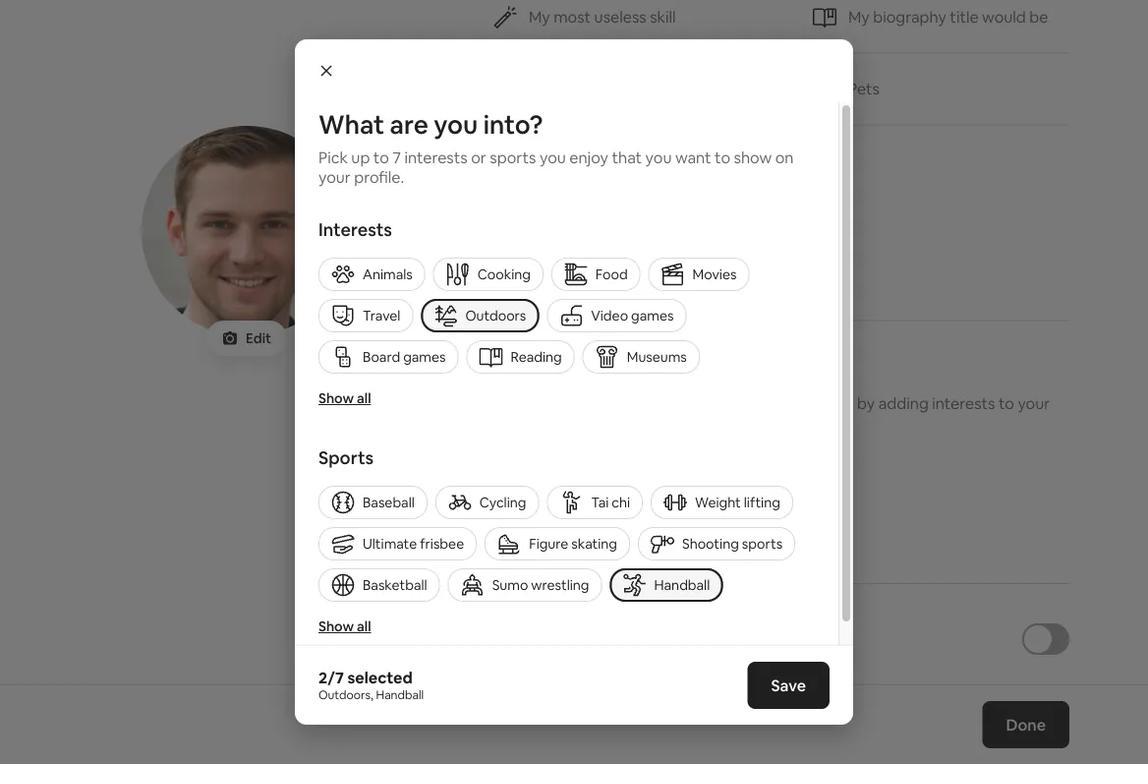Task type: describe. For each thing, give the bounding box(es) containing it.
frisbee
[[420, 535, 464, 553]]

board games button
[[319, 340, 459, 374]]

show all for interests
[[319, 389, 371, 407]]

biography
[[874, 7, 947, 27]]

into
[[622, 359, 662, 387]]

figure
[[529, 535, 569, 553]]

profile. inside what are you into? pick up to 7 interests or sports you enjoy that you want to show on your profile.
[[354, 167, 404, 187]]

save button
[[748, 662, 830, 709]]

shooting sports button
[[638, 527, 796, 561]]

useless
[[595, 7, 647, 27]]

animals
[[363, 266, 413, 283]]

your inside your next destination
[[902, 730, 940, 753]]

trips
[[595, 622, 641, 650]]

you're
[[554, 359, 617, 387]]

1 horizontal spatial sports
[[611, 525, 653, 543]]

pets button
[[813, 54, 1070, 125]]

my most useless skill
[[529, 7, 676, 27]]

add
[[494, 525, 521, 543]]

your inside what you're into find common ground with other guests and hosts by adding interests to your profile.
[[1018, 393, 1051, 414]]

that
[[612, 147, 642, 167]]

1 horizontal spatial to
[[715, 147, 731, 167]]

into?
[[484, 108, 543, 141]]

done
[[1007, 715, 1046, 735]]

on
[[776, 147, 794, 167]]

cooking button
[[433, 258, 544, 291]]

2 next from the left
[[747, 730, 785, 753]]

2 year your next destination from the left
[[705, 714, 800, 764]]

my most useless skill button
[[494, 0, 750, 54]]

2/7
[[319, 667, 344, 687]]

you up "or"
[[434, 108, 478, 141]]

reading button
[[467, 340, 575, 374]]

handball inside 2/7 selected outdoors, handball
[[376, 687, 424, 703]]

show all button for sports
[[311, 610, 379, 643]]

lifting
[[744, 494, 781, 511]]

reading
[[511, 348, 562, 366]]

what are you into? dialog
[[295, 39, 854, 725]]

7
[[393, 147, 401, 167]]

what are you into? pick up to 7 interests or sports you enjoy that you want to show on your profile.
[[319, 108, 794, 187]]

pick
[[319, 147, 348, 167]]

next inside your next destination
[[943, 730, 981, 753]]

common
[[528, 393, 593, 414]]

other
[[687, 393, 726, 414]]

figure skating button
[[485, 527, 630, 561]]

are
[[390, 108, 429, 141]]

adding
[[879, 393, 929, 414]]

enjoy
[[570, 147, 609, 167]]

what for what are you into?
[[319, 108, 385, 141]]

chi
[[612, 494, 631, 511]]

find
[[494, 393, 524, 414]]

hosts
[[813, 393, 854, 414]]

wrestling
[[531, 576, 590, 594]]

weight
[[695, 494, 741, 511]]

you left enjoy
[[540, 147, 566, 167]]

your past trips
[[494, 622, 641, 650]]

travel
[[363, 307, 401, 325]]

tai chi button
[[547, 486, 643, 519]]

guests
[[730, 393, 778, 414]]

edit intro button
[[494, 257, 984, 281]]

selected
[[348, 667, 413, 687]]

up
[[351, 147, 370, 167]]

ultimate frisbee button
[[319, 527, 477, 561]]

to inside what you're into find common ground with other guests and hosts by adding interests to your profile.
[[999, 393, 1015, 414]]

weight lifting
[[695, 494, 781, 511]]

be
[[1030, 7, 1049, 27]]

handball button
[[610, 568, 723, 602]]

outdoors
[[466, 307, 527, 325]]

interests inside what are you into? pick up to 7 interests or sports you enjoy that you want to show on your profile.
[[405, 147, 468, 167]]

save
[[772, 675, 806, 695]]

shooting sports
[[682, 535, 783, 553]]

video
[[591, 307, 628, 325]]

my biography title would be button
[[813, 0, 1070, 54]]

you right that
[[646, 147, 672, 167]]

figure skating
[[529, 535, 618, 553]]

or
[[471, 147, 487, 167]]

shooting
[[682, 535, 739, 553]]

museums
[[627, 348, 687, 366]]

about
[[494, 163, 572, 196]]

2/7 selected outdoors, handball
[[319, 667, 424, 703]]

1 destination from the left
[[509, 753, 604, 764]]

profile. inside what you're into find common ground with other guests and hosts by adding interests to your profile.
[[494, 413, 544, 433]]

show
[[734, 147, 772, 167]]

sumo wrestling button
[[448, 568, 602, 602]]



Task type: vqa. For each thing, say whether or not it's contained in the screenshot.
Tai chi in the right bottom of the page
yes



Task type: locate. For each thing, give the bounding box(es) containing it.
show all
[[319, 389, 371, 407], [319, 618, 371, 635]]

1 horizontal spatial year
[[705, 714, 730, 729]]

0 vertical spatial show all
[[319, 389, 371, 407]]

your inside what are you into? pick up to 7 interests or sports you enjoy that you want to show on your profile.
[[319, 167, 351, 187]]

1 year your next destination from the left
[[509, 714, 604, 764]]

movies button
[[649, 258, 750, 291]]

what for what you're into
[[494, 359, 550, 387]]

0 vertical spatial show
[[319, 389, 354, 407]]

0 horizontal spatial next
[[551, 730, 589, 753]]

what inside what you're into find common ground with other guests and hosts by adding interests to your profile.
[[494, 359, 550, 387]]

1 horizontal spatial profile.
[[494, 413, 544, 433]]

0 vertical spatial interests
[[405, 147, 468, 167]]

handball down shooting
[[655, 576, 710, 594]]

sports
[[490, 147, 536, 167], [611, 525, 653, 543], [742, 535, 783, 553]]

pets
[[849, 79, 880, 99]]

and
[[782, 393, 809, 414], [584, 525, 608, 543]]

destination
[[509, 753, 604, 764], [705, 753, 800, 764], [902, 753, 996, 764]]

food button
[[552, 258, 641, 291]]

tai chi
[[591, 494, 631, 511]]

movies
[[693, 266, 737, 283]]

my
[[529, 7, 550, 27], [849, 7, 870, 27]]

0 horizontal spatial and
[[584, 525, 608, 543]]

0 vertical spatial and
[[782, 393, 809, 414]]

1 show all from the top
[[319, 389, 371, 407]]

cycling
[[480, 494, 527, 511]]

games
[[632, 307, 674, 325], [403, 348, 446, 366]]

1 vertical spatial profile.
[[494, 413, 544, 433]]

to
[[374, 147, 389, 167], [715, 147, 731, 167], [999, 393, 1015, 414]]

games inside video games button
[[632, 307, 674, 325]]

1 vertical spatial edit
[[246, 329, 271, 347]]

1 vertical spatial and
[[584, 525, 608, 543]]

0 vertical spatial games
[[632, 307, 674, 325]]

my for my biography title would be
[[849, 7, 870, 27]]

would
[[983, 7, 1027, 27]]

edit for edit
[[246, 329, 271, 347]]

animals button
[[319, 258, 426, 291]]

year
[[509, 714, 534, 729], [705, 714, 730, 729]]

sports inside what are you into? pick up to 7 interests or sports you enjoy that you want to show on your profile.
[[490, 147, 536, 167]]

my for my most useless skill
[[529, 7, 550, 27]]

1 vertical spatial interests
[[933, 393, 996, 414]]

2 destination from the left
[[705, 753, 800, 764]]

all down basketball button
[[357, 618, 371, 635]]

you
[[434, 108, 478, 141], [540, 147, 566, 167], [646, 147, 672, 167], [577, 163, 622, 196]]

1 my from the left
[[529, 7, 550, 27]]

skill
[[650, 7, 676, 27]]

baseball button
[[319, 486, 428, 519]]

year your next destination
[[509, 714, 604, 764], [705, 714, 800, 764]]

2 horizontal spatial interests
[[933, 393, 996, 414]]

show all down board
[[319, 389, 371, 407]]

show for sports
[[319, 618, 354, 635]]

and left hosts on the right
[[782, 393, 809, 414]]

skating
[[572, 535, 618, 553]]

1 horizontal spatial next
[[747, 730, 785, 753]]

show for interests
[[319, 389, 354, 407]]

1 horizontal spatial edit
[[494, 259, 523, 279]]

0 horizontal spatial my
[[529, 7, 550, 27]]

2 horizontal spatial destination
[[902, 753, 996, 764]]

show all button up 2/7
[[311, 610, 379, 643]]

0 horizontal spatial sports
[[490, 147, 536, 167]]

food
[[596, 266, 628, 283]]

1 vertical spatial show all button
[[311, 610, 379, 643]]

0 horizontal spatial to
[[374, 147, 389, 167]]

done button
[[983, 701, 1070, 748]]

and inside button
[[584, 525, 608, 543]]

what you're into find common ground with other guests and hosts by adding interests to your profile.
[[494, 359, 1051, 433]]

1 horizontal spatial destination
[[705, 753, 800, 764]]

0 vertical spatial your
[[319, 167, 351, 187]]

sports down into?
[[490, 147, 536, 167]]

2 horizontal spatial to
[[999, 393, 1015, 414]]

1 vertical spatial show
[[319, 618, 354, 635]]

outdoors button
[[421, 299, 539, 332]]

board
[[363, 348, 400, 366]]

edit intro
[[494, 259, 562, 279]]

2 horizontal spatial sports
[[742, 535, 783, 553]]

1 horizontal spatial and
[[782, 393, 809, 414]]

basketball
[[363, 576, 427, 594]]

interests inside button
[[524, 525, 581, 543]]

0 horizontal spatial handball
[[376, 687, 424, 703]]

1 vertical spatial games
[[403, 348, 446, 366]]

all down board
[[357, 389, 371, 407]]

3 next from the left
[[943, 730, 981, 753]]

1 horizontal spatial your
[[1018, 393, 1051, 414]]

intro
[[526, 259, 562, 279]]

and inside what you're into find common ground with other guests and hosts by adding interests to your profile.
[[782, 393, 809, 414]]

title
[[950, 7, 979, 27]]

0 horizontal spatial year
[[509, 714, 534, 729]]

1 all from the top
[[357, 389, 371, 407]]

1 horizontal spatial games
[[632, 307, 674, 325]]

handball right outdoors,
[[376, 687, 424, 703]]

tai
[[591, 494, 609, 511]]

what up up
[[319, 108, 385, 141]]

my left biography
[[849, 7, 870, 27]]

you right about
[[577, 163, 622, 196]]

what
[[319, 108, 385, 141], [494, 359, 550, 387]]

profile.
[[354, 167, 404, 187], [494, 413, 544, 433]]

1 horizontal spatial handball
[[655, 576, 710, 594]]

0 vertical spatial edit
[[494, 259, 523, 279]]

sports down the chi
[[611, 525, 653, 543]]

and down tai chi 'button'
[[584, 525, 608, 543]]

0 horizontal spatial year your next destination
[[509, 714, 604, 764]]

0 horizontal spatial profile.
[[354, 167, 404, 187]]

board games
[[363, 348, 446, 366]]

sumo wrestling
[[492, 576, 590, 594]]

0 vertical spatial handball
[[655, 576, 710, 594]]

my left most
[[529, 7, 550, 27]]

past
[[545, 622, 590, 650]]

add interests and sports
[[494, 525, 653, 543]]

1 vertical spatial handball
[[376, 687, 424, 703]]

1 horizontal spatial what
[[494, 359, 550, 387]]

profile. right pick
[[354, 167, 404, 187]]

games right board
[[403, 348, 446, 366]]

edit for edit intro
[[494, 259, 523, 279]]

all for interests
[[357, 389, 371, 407]]

what up "find"
[[494, 359, 550, 387]]

edit button
[[207, 321, 287, 356]]

profile. down reading button
[[494, 413, 544, 433]]

baseball
[[363, 494, 415, 511]]

handball inside button
[[655, 576, 710, 594]]

0 horizontal spatial what
[[319, 108, 385, 141]]

1 show from the top
[[319, 389, 354, 407]]

my biography title would be
[[849, 7, 1049, 27]]

sports
[[319, 447, 374, 470]]

games inside board games button
[[403, 348, 446, 366]]

show all button for interests
[[311, 382, 379, 415]]

2 all from the top
[[357, 618, 371, 635]]

3 destination from the left
[[902, 753, 996, 764]]

most
[[554, 7, 591, 27]]

2 my from the left
[[849, 7, 870, 27]]

1 year from the left
[[509, 714, 534, 729]]

weight lifting button
[[651, 486, 794, 519]]

add interests and sports button
[[494, 524, 653, 544]]

want
[[676, 147, 712, 167]]

1 next from the left
[[551, 730, 589, 753]]

1 show all button from the top
[[311, 382, 379, 415]]

0 horizontal spatial games
[[403, 348, 446, 366]]

about you
[[494, 163, 622, 196]]

0 vertical spatial all
[[357, 389, 371, 407]]

games up museums
[[632, 307, 674, 325]]

0 horizontal spatial interests
[[405, 147, 468, 167]]

1 vertical spatial your
[[1018, 393, 1051, 414]]

1 vertical spatial show all
[[319, 618, 371, 635]]

outdoors,
[[319, 687, 374, 703]]

games for board games
[[403, 348, 446, 366]]

1 horizontal spatial year your next destination
[[705, 714, 800, 764]]

edit inside edit button
[[246, 329, 271, 347]]

all
[[357, 389, 371, 407], [357, 618, 371, 635]]

edit
[[494, 259, 523, 279], [246, 329, 271, 347]]

all for sports
[[357, 618, 371, 635]]

2 vertical spatial interests
[[524, 525, 581, 543]]

ground
[[596, 393, 648, 414]]

show up 2/7
[[319, 618, 354, 635]]

0 horizontal spatial edit
[[246, 329, 271, 347]]

2 horizontal spatial next
[[943, 730, 981, 753]]

show up sports
[[319, 389, 354, 407]]

what inside what are you into? pick up to 7 interests or sports you enjoy that you want to show on your profile.
[[319, 108, 385, 141]]

ultimate
[[363, 535, 417, 553]]

video games
[[591, 307, 674, 325]]

show all button
[[311, 382, 379, 415], [311, 610, 379, 643]]

show all up 2/7
[[319, 618, 371, 635]]

0 vertical spatial show all button
[[311, 382, 379, 415]]

1 horizontal spatial my
[[849, 7, 870, 27]]

museums button
[[583, 340, 700, 374]]

show all for sports
[[319, 618, 371, 635]]

ultimate frisbee
[[363, 535, 464, 553]]

your next destination
[[902, 730, 996, 764]]

next
[[551, 730, 589, 753], [747, 730, 785, 753], [943, 730, 981, 753]]

basketball button
[[319, 568, 440, 602]]

0 horizontal spatial destination
[[509, 753, 604, 764]]

by
[[858, 393, 876, 414]]

video games button
[[547, 299, 687, 332]]

sports down lifting at right
[[742, 535, 783, 553]]

1 vertical spatial all
[[357, 618, 371, 635]]

0 vertical spatial what
[[319, 108, 385, 141]]

0 horizontal spatial your
[[319, 167, 351, 187]]

2 show from the top
[[319, 618, 354, 635]]

with
[[652, 393, 683, 414]]

interests
[[405, 147, 468, 167], [933, 393, 996, 414], [524, 525, 581, 543]]

2 year from the left
[[705, 714, 730, 729]]

interests inside what you're into find common ground with other guests and hosts by adding interests to your profile.
[[933, 393, 996, 414]]

show all button down board
[[311, 382, 379, 415]]

travel button
[[319, 299, 413, 332]]

sumo
[[492, 576, 528, 594]]

games for video games
[[632, 307, 674, 325]]

show
[[319, 389, 354, 407], [319, 618, 354, 635]]

edit inside the edit intro button
[[494, 259, 523, 279]]

1 vertical spatial what
[[494, 359, 550, 387]]

2 show all button from the top
[[311, 610, 379, 643]]

0 vertical spatial profile.
[[354, 167, 404, 187]]

2 show all from the top
[[319, 618, 371, 635]]

1 horizontal spatial interests
[[524, 525, 581, 543]]

cycling button
[[436, 486, 539, 519]]

interests
[[319, 218, 392, 241]]



